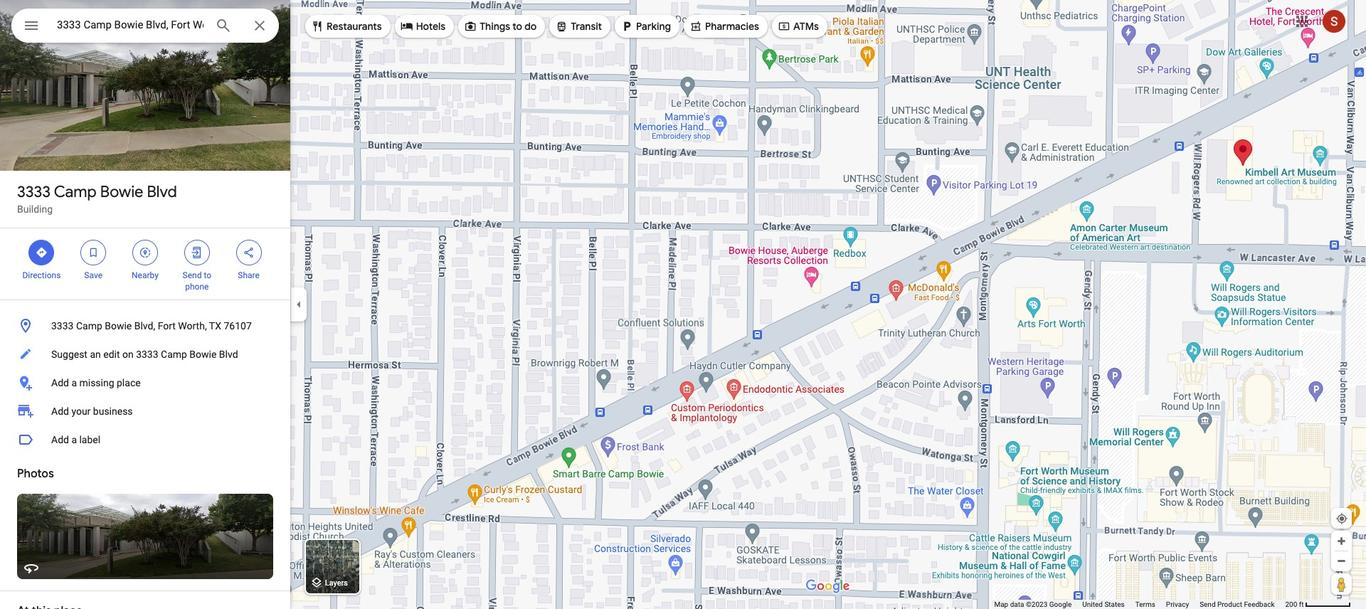 Task type: vqa. For each thing, say whether or not it's contained in the screenshot.
field in the left of the page within the 931 N Michigan St, Toledo, OH 43604 field
no



Task type: describe. For each thing, give the bounding box(es) containing it.
tx
[[209, 320, 221, 332]]

send for send product feedback
[[1200, 601, 1216, 609]]


[[35, 245, 48, 261]]

missing
[[79, 377, 114, 389]]

add a missing place button
[[0, 369, 290, 397]]

send product feedback button
[[1200, 600, 1275, 609]]

data
[[1011, 601, 1025, 609]]

camp for blvd,
[[76, 320, 102, 332]]


[[778, 19, 791, 34]]

3333 camp bowie blvd main content
[[0, 0, 290, 609]]

blvd inside 3333 camp bowie blvd building
[[147, 182, 177, 202]]

building
[[17, 204, 53, 215]]

privacy button
[[1167, 600, 1190, 609]]

ft
[[1300, 601, 1305, 609]]

add for add a label
[[51, 434, 69, 446]]

google
[[1050, 601, 1072, 609]]

terms
[[1136, 601, 1156, 609]]

3333 camp bowie blvd, fort worth, tx 76107
[[51, 320, 252, 332]]

blvd,
[[134, 320, 155, 332]]

privacy
[[1167, 601, 1190, 609]]

200 ft button
[[1286, 601, 1352, 609]]

states
[[1105, 601, 1125, 609]]

3333 Camp Bowie Blvd, Fort Worth, TX 76107 field
[[11, 9, 279, 43]]

place
[[117, 377, 141, 389]]

add a missing place
[[51, 377, 141, 389]]

 transit
[[555, 19, 602, 34]]


[[621, 19, 634, 34]]

transit
[[571, 20, 602, 33]]

parking
[[636, 20, 671, 33]]

blvd inside button
[[219, 349, 238, 360]]

3333 for blvd,
[[51, 320, 74, 332]]

add for add a missing place
[[51, 377, 69, 389]]

google maps element
[[0, 0, 1367, 609]]

actions for 3333 camp bowie blvd region
[[0, 229, 290, 300]]

 button
[[11, 9, 51, 46]]

to inside send to phone
[[204, 271, 211, 280]]


[[690, 19, 703, 34]]

3333 camp bowie blvd building
[[17, 182, 177, 215]]

nearby
[[132, 271, 159, 280]]

2 vertical spatial camp
[[161, 349, 187, 360]]

send product feedback
[[1200, 601, 1275, 609]]

3333 for blvd
[[17, 182, 51, 202]]

suggest an edit on 3333 camp bowie blvd
[[51, 349, 238, 360]]


[[555, 19, 568, 34]]

send to phone
[[183, 271, 211, 292]]

phone
[[185, 282, 209, 292]]

layers
[[325, 579, 348, 588]]

a for missing
[[71, 377, 77, 389]]


[[311, 19, 324, 34]]

directions
[[22, 271, 61, 280]]

add a label button
[[0, 426, 290, 454]]

product
[[1218, 601, 1243, 609]]

united
[[1083, 601, 1103, 609]]

things
[[480, 20, 510, 33]]

suggest
[[51, 349, 88, 360]]

fort
[[158, 320, 176, 332]]

save
[[84, 271, 103, 280]]

collapse side panel image
[[291, 297, 307, 313]]

your
[[71, 406, 91, 417]]

none field inside 3333 camp bowie blvd, fort worth, tx 76107 field
[[57, 16, 204, 33]]

edit
[[103, 349, 120, 360]]

add your business link
[[0, 397, 290, 426]]

©2023
[[1027, 601, 1048, 609]]

business
[[93, 406, 133, 417]]

an
[[90, 349, 101, 360]]



Task type: locate. For each thing, give the bounding box(es) containing it.
a for label
[[71, 434, 77, 446]]

1 a from the top
[[71, 377, 77, 389]]

zoom in image
[[1337, 536, 1348, 547]]

bowie down worth,
[[190, 349, 217, 360]]

1 horizontal spatial to
[[513, 20, 523, 33]]

bowie inside 3333 camp bowie blvd, fort worth, tx 76107 button
[[105, 320, 132, 332]]


[[401, 19, 413, 34]]

pharmacies
[[705, 20, 760, 33]]

suggest an edit on 3333 camp bowie blvd button
[[0, 340, 290, 369]]

do
[[525, 20, 537, 33]]

0 horizontal spatial to
[[204, 271, 211, 280]]

camp down fort
[[161, 349, 187, 360]]

1 vertical spatial camp
[[76, 320, 102, 332]]

restaurants
[[327, 20, 382, 33]]

bowie for blvd
[[100, 182, 143, 202]]

add down suggest
[[51, 377, 69, 389]]

1 vertical spatial blvd
[[219, 349, 238, 360]]

to
[[513, 20, 523, 33], [204, 271, 211, 280]]

to left do
[[513, 20, 523, 33]]

footer inside google maps element
[[995, 600, 1286, 609]]


[[23, 16, 40, 36]]

0 vertical spatial camp
[[54, 182, 97, 202]]

google account: sheryl atherton  
(sheryl.atherton@adept.ai) image
[[1323, 10, 1346, 32]]

 parking
[[621, 19, 671, 34]]

send left product
[[1200, 601, 1216, 609]]

a inside button
[[71, 377, 77, 389]]

send up phone
[[183, 271, 202, 280]]

to up phone
[[204, 271, 211, 280]]

0 horizontal spatial blvd
[[147, 182, 177, 202]]

2 horizontal spatial 3333
[[136, 349, 158, 360]]

2 vertical spatial add
[[51, 434, 69, 446]]

0 vertical spatial add
[[51, 377, 69, 389]]

map
[[995, 601, 1009, 609]]

a left label
[[71, 434, 77, 446]]


[[87, 245, 100, 261]]

map data ©2023 google
[[995, 601, 1072, 609]]


[[242, 245, 255, 261]]

3333 right on
[[136, 349, 158, 360]]


[[191, 245, 203, 261]]

0 horizontal spatial send
[[183, 271, 202, 280]]

0 horizontal spatial 3333
[[17, 182, 51, 202]]

footer containing map data ©2023 google
[[995, 600, 1286, 609]]

 atms
[[778, 19, 819, 34]]

1 vertical spatial to
[[204, 271, 211, 280]]

1 vertical spatial add
[[51, 406, 69, 417]]


[[464, 19, 477, 34]]

send
[[183, 271, 202, 280], [1200, 601, 1216, 609]]

a inside button
[[71, 434, 77, 446]]

0 vertical spatial 3333
[[17, 182, 51, 202]]

add
[[51, 377, 69, 389], [51, 406, 69, 417], [51, 434, 69, 446]]

show street view coverage image
[[1332, 574, 1353, 595]]

bowie
[[100, 182, 143, 202], [105, 320, 132, 332], [190, 349, 217, 360]]

1 vertical spatial send
[[1200, 601, 1216, 609]]

camp up 
[[54, 182, 97, 202]]

blvd up  at top left
[[147, 182, 177, 202]]

bowie for blvd,
[[105, 320, 132, 332]]

1 vertical spatial a
[[71, 434, 77, 446]]

200
[[1286, 601, 1298, 609]]

add your business
[[51, 406, 133, 417]]

2 vertical spatial bowie
[[190, 349, 217, 360]]

add inside button
[[51, 377, 69, 389]]

worth,
[[178, 320, 207, 332]]

 restaurants
[[311, 19, 382, 34]]

200 ft
[[1286, 601, 1305, 609]]

3333 camp bowie blvd, fort worth, tx 76107 button
[[0, 312, 290, 340]]

atms
[[794, 20, 819, 33]]

camp up an at the bottom of page
[[76, 320, 102, 332]]

footer
[[995, 600, 1286, 609]]

camp for blvd
[[54, 182, 97, 202]]

terms button
[[1136, 600, 1156, 609]]

blvd down 76107
[[219, 349, 238, 360]]

1 horizontal spatial 3333
[[51, 320, 74, 332]]

 pharmacies
[[690, 19, 760, 34]]

3333
[[17, 182, 51, 202], [51, 320, 74, 332], [136, 349, 158, 360]]

bowie up  at top left
[[100, 182, 143, 202]]

1 vertical spatial bowie
[[105, 320, 132, 332]]

0 vertical spatial send
[[183, 271, 202, 280]]

to inside  things to do
[[513, 20, 523, 33]]

3 add from the top
[[51, 434, 69, 446]]

0 vertical spatial to
[[513, 20, 523, 33]]

3333 up building
[[17, 182, 51, 202]]

1 horizontal spatial send
[[1200, 601, 1216, 609]]

1 add from the top
[[51, 377, 69, 389]]

add left label
[[51, 434, 69, 446]]

feedback
[[1245, 601, 1275, 609]]

add a label
[[51, 434, 100, 446]]

 things to do
[[464, 19, 537, 34]]

3333 up suggest
[[51, 320, 74, 332]]

bowie inside 3333 camp bowie blvd building
[[100, 182, 143, 202]]

1 vertical spatial 3333
[[51, 320, 74, 332]]

1 horizontal spatial blvd
[[219, 349, 238, 360]]

0 vertical spatial bowie
[[100, 182, 143, 202]]

2 add from the top
[[51, 406, 69, 417]]

send inside send to phone
[[183, 271, 202, 280]]

send inside send product feedback button
[[1200, 601, 1216, 609]]

add for add your business
[[51, 406, 69, 417]]

show your location image
[[1336, 513, 1349, 525]]

zoom out image
[[1337, 556, 1348, 567]]

camp
[[54, 182, 97, 202], [76, 320, 102, 332], [161, 349, 187, 360]]

a left missing
[[71, 377, 77, 389]]

0 vertical spatial blvd
[[147, 182, 177, 202]]

 search field
[[11, 9, 279, 46]]

blvd
[[147, 182, 177, 202], [219, 349, 238, 360]]

label
[[79, 434, 100, 446]]

hotels
[[416, 20, 446, 33]]

0 vertical spatial a
[[71, 377, 77, 389]]

a
[[71, 377, 77, 389], [71, 434, 77, 446]]


[[139, 245, 152, 261]]

3333 inside 3333 camp bowie blvd building
[[17, 182, 51, 202]]

add inside button
[[51, 434, 69, 446]]

send for send to phone
[[183, 271, 202, 280]]

on
[[122, 349, 134, 360]]

add left your
[[51, 406, 69, 417]]

2 a from the top
[[71, 434, 77, 446]]

bowie left blvd,
[[105, 320, 132, 332]]

united states button
[[1083, 600, 1125, 609]]

 hotels
[[401, 19, 446, 34]]

camp inside 3333 camp bowie blvd building
[[54, 182, 97, 202]]

share
[[238, 271, 260, 280]]

bowie inside suggest an edit on 3333 camp bowie blvd button
[[190, 349, 217, 360]]

None field
[[57, 16, 204, 33]]

united states
[[1083, 601, 1125, 609]]

photos
[[17, 467, 54, 481]]

2 vertical spatial 3333
[[136, 349, 158, 360]]

76107
[[224, 320, 252, 332]]



